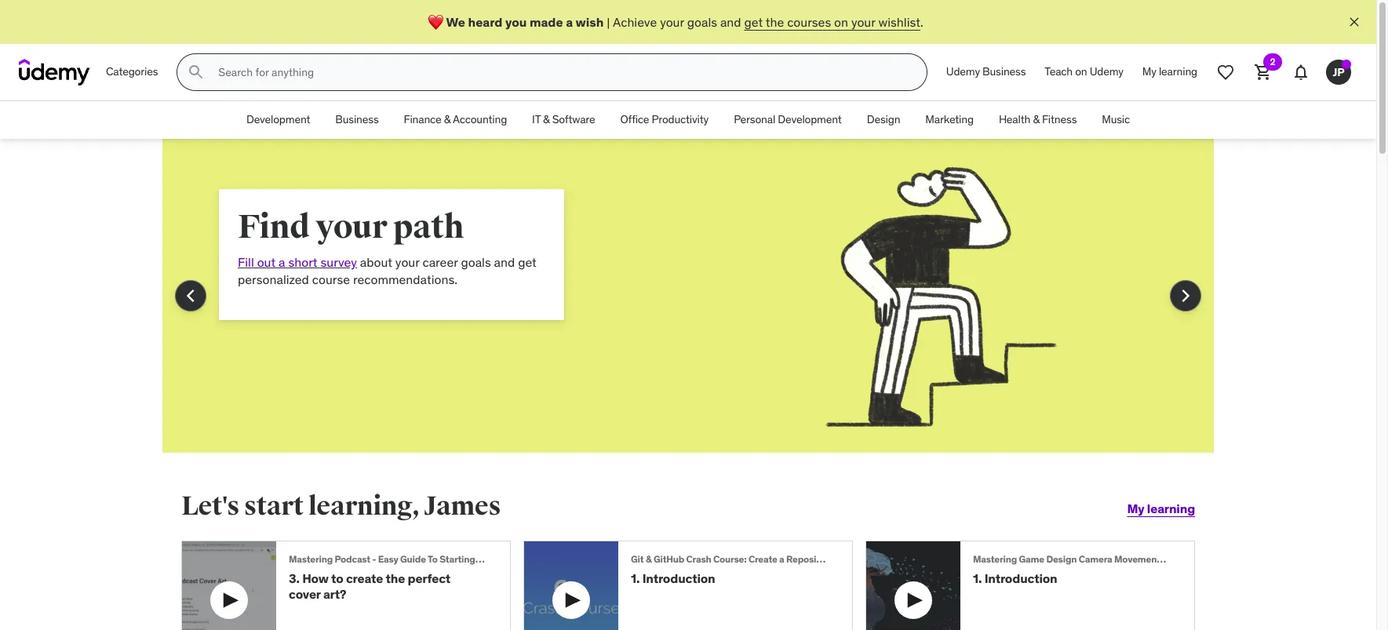 Task type: locate. For each thing, give the bounding box(es) containing it.
finance & accounting link
[[391, 101, 520, 139]]

on right courses
[[834, 14, 848, 30]]

mastering for introduction
[[973, 553, 1017, 565]]

the down easy
[[386, 571, 405, 587]]

the
[[766, 14, 784, 30], [386, 571, 405, 587]]

1 horizontal spatial business
[[983, 65, 1026, 79]]

get
[[744, 14, 763, 30], [518, 254, 537, 270]]

my up music link
[[1142, 65, 1157, 79]]

1. introduction link
[[631, 571, 827, 587], [973, 571, 1169, 587]]

2 podcast from the left
[[498, 553, 534, 565]]

goals right career
[[461, 254, 491, 270]]

introduction down game
[[985, 571, 1058, 587]]

productivity
[[652, 112, 709, 127]]

goals right achieve
[[687, 14, 717, 30]]

1 vertical spatial my
[[1127, 501, 1145, 517]]

software
[[552, 112, 595, 127]]

mastering
[[289, 553, 333, 565], [973, 553, 1017, 565]]

introduction
[[642, 571, 715, 587], [985, 571, 1058, 587]]

learning up in
[[1147, 501, 1195, 517]]

fitness
[[1042, 112, 1077, 127]]

design inside the mastering game design camera movements in arcade studio 1. introduction
[[1046, 553, 1077, 565]]

jp link
[[1320, 53, 1358, 91]]

scratch!
[[860, 553, 897, 565]]

udemy business
[[946, 65, 1026, 79]]

next image
[[1173, 283, 1198, 308]]

the left courses
[[766, 14, 784, 30]]

personal development
[[734, 112, 842, 127]]

1 vertical spatial on
[[1075, 65, 1087, 79]]

1 vertical spatial design
[[1046, 553, 1077, 565]]

0 horizontal spatial 1. introduction link
[[631, 571, 827, 587]]

a right create
[[779, 553, 784, 565]]

1. introduction link for scratch!
[[631, 571, 827, 587]]

0 horizontal spatial a
[[279, 254, 285, 270]]

on right the teach
[[1075, 65, 1087, 79]]

1 vertical spatial goals
[[461, 254, 491, 270]]

learning left wishlist image
[[1159, 65, 1198, 79]]

previous image
[[178, 283, 203, 308]]

1 horizontal spatial mastering
[[973, 553, 1017, 565]]

wishlist
[[878, 14, 920, 30]]

business up health
[[983, 65, 1026, 79]]

repository
[[786, 553, 834, 565]]

teach on udemy link
[[1035, 53, 1133, 91]]

course:
[[713, 553, 747, 565]]

course
[[312, 272, 350, 288]]

0 horizontal spatial goals
[[461, 254, 491, 270]]

0 vertical spatial my learning link
[[1133, 53, 1207, 91]]

design left marketing
[[867, 112, 900, 127]]

design right game
[[1046, 553, 1077, 565]]

find your path
[[238, 207, 464, 247]]

1 introduction from the left
[[642, 571, 715, 587]]

notifications image
[[1292, 63, 1311, 82]]

0 vertical spatial the
[[766, 14, 784, 30]]

1 horizontal spatial the
[[766, 14, 784, 30]]

business left finance
[[335, 112, 379, 127]]

2
[[1270, 56, 1276, 67]]

goals
[[687, 14, 717, 30], [461, 254, 491, 270]]

introduction inside git & github crash course: create a repository from scratch! 1. introduction
[[642, 571, 715, 587]]

a left wish at the left top of the page
[[566, 14, 573, 30]]

1 horizontal spatial introduction
[[985, 571, 1058, 587]]

0 vertical spatial on
[[834, 14, 848, 30]]

0 vertical spatial a
[[566, 14, 573, 30]]

and right career
[[494, 254, 515, 270]]

introduction down github on the bottom left
[[642, 571, 715, 587]]

my
[[1142, 65, 1157, 79], [1127, 501, 1145, 517]]

1. introduction link down camera
[[973, 571, 1169, 587]]

and left courses
[[720, 14, 741, 30]]

a inside git & github crash course: create a repository from scratch! 1. introduction
[[779, 553, 784, 565]]

&
[[444, 112, 451, 127], [543, 112, 550, 127], [1033, 112, 1040, 127], [646, 553, 652, 565]]

0 horizontal spatial introduction
[[642, 571, 715, 587]]

shopping cart with 2 items image
[[1254, 63, 1273, 82]]

crash
[[686, 553, 711, 565]]

on
[[834, 14, 848, 30], [1075, 65, 1087, 79]]

carousel element
[[162, 139, 1214, 490]]

0 vertical spatial learning
[[1159, 65, 1198, 79]]

1 horizontal spatial a
[[566, 14, 573, 30]]

the inside mastering podcast -  easy guide to starting your podcast 3. how to create the perfect cover art?
[[386, 571, 405, 587]]

0 horizontal spatial podcast
[[335, 553, 370, 565]]

0 vertical spatial design
[[867, 112, 900, 127]]

create
[[749, 553, 777, 565]]

udemy right the teach
[[1090, 65, 1124, 79]]

close image
[[1347, 14, 1362, 30]]

1. introduction link down the course:
[[631, 571, 827, 587]]

1 horizontal spatial 1.
[[973, 571, 982, 587]]

your left wishlist
[[851, 14, 875, 30]]

2 introduction from the left
[[985, 571, 1058, 587]]

guide
[[400, 553, 426, 565]]

1 horizontal spatial 1. introduction link
[[973, 571, 1169, 587]]

1 horizontal spatial design
[[1046, 553, 1077, 565]]

0 horizontal spatial the
[[386, 571, 405, 587]]

podcast
[[335, 553, 370, 565], [498, 553, 534, 565]]

cover
[[289, 586, 321, 602]]

let's start learning, james
[[181, 490, 501, 523]]

1 vertical spatial and
[[494, 254, 515, 270]]

2 1. introduction link from the left
[[973, 571, 1169, 587]]

& inside git & github crash course: create a repository from scratch! 1. introduction
[[646, 553, 652, 565]]

& right health
[[1033, 112, 1040, 127]]

james
[[424, 490, 501, 523]]

& right finance
[[444, 112, 451, 127]]

0 horizontal spatial design
[[867, 112, 900, 127]]

survey
[[321, 254, 357, 270]]

1. inside the mastering game design camera movements in arcade studio 1. introduction
[[973, 571, 982, 587]]

get the courses on your wishlist link
[[744, 14, 920, 30]]

find
[[238, 207, 310, 247]]

❤️   we heard you made a wish | achieve your goals and get the courses on your wishlist .
[[428, 14, 923, 30]]

udemy
[[946, 65, 980, 79], [1090, 65, 1124, 79]]

0 horizontal spatial business
[[335, 112, 379, 127]]

achieve
[[613, 14, 657, 30]]

my learning link up in
[[1127, 490, 1195, 528]]

1 horizontal spatial udemy
[[1090, 65, 1124, 79]]

1 vertical spatial get
[[518, 254, 537, 270]]

mastering inside the mastering game design camera movements in arcade studio 1. introduction
[[973, 553, 1017, 565]]

design
[[867, 112, 900, 127], [1046, 553, 1077, 565]]

git
[[631, 553, 644, 565]]

design link
[[854, 101, 913, 139]]

1 horizontal spatial development
[[778, 112, 842, 127]]

health & fitness
[[999, 112, 1077, 127]]

0 horizontal spatial udemy
[[946, 65, 980, 79]]

1 horizontal spatial on
[[1075, 65, 1087, 79]]

1 vertical spatial business
[[335, 112, 379, 127]]

udemy up marketing
[[946, 65, 980, 79]]

my up "movements"
[[1127, 501, 1145, 517]]

2 1. from the left
[[973, 571, 982, 587]]

& right git
[[646, 553, 652, 565]]

your
[[477, 553, 496, 565]]

a right out
[[279, 254, 285, 270]]

mastering inside mastering podcast -  easy guide to starting your podcast 3. how to create the perfect cover art?
[[289, 553, 333, 565]]

studio
[[1210, 553, 1239, 565]]

podcast left the -
[[335, 553, 370, 565]]

my learning up in
[[1127, 501, 1195, 517]]

1 horizontal spatial podcast
[[498, 553, 534, 565]]

0 horizontal spatial mastering
[[289, 553, 333, 565]]

0 horizontal spatial and
[[494, 254, 515, 270]]

mastering up how
[[289, 553, 333, 565]]

& right it
[[543, 112, 550, 127]]

3.
[[289, 571, 300, 587]]

0 vertical spatial and
[[720, 14, 741, 30]]

game
[[1019, 553, 1044, 565]]

2 mastering from the left
[[973, 553, 1017, 565]]

2 vertical spatial a
[[779, 553, 784, 565]]

personal
[[734, 112, 775, 127]]

my learning link
[[1133, 53, 1207, 91], [1127, 490, 1195, 528]]

business
[[983, 65, 1026, 79], [335, 112, 379, 127]]

1 1. from the left
[[631, 571, 640, 587]]

0 horizontal spatial 1.
[[631, 571, 640, 587]]

1 1. introduction link from the left
[[631, 571, 827, 587]]

0 horizontal spatial get
[[518, 254, 537, 270]]

2 link
[[1245, 53, 1282, 91]]

mastering left game
[[973, 553, 1017, 565]]

1 mastering from the left
[[289, 553, 333, 565]]

podcast right the your
[[498, 553, 534, 565]]

business link
[[323, 101, 391, 139]]

1 horizontal spatial and
[[720, 14, 741, 30]]

1 vertical spatial a
[[279, 254, 285, 270]]

1 horizontal spatial get
[[744, 14, 763, 30]]

and inside "about your career goals and get personalized course recommendations."
[[494, 254, 515, 270]]

0 vertical spatial goals
[[687, 14, 717, 30]]

2 udemy from the left
[[1090, 65, 1124, 79]]

finance
[[404, 112, 441, 127]]

it & software
[[532, 112, 595, 127]]

submit search image
[[187, 63, 206, 82]]

0 vertical spatial my
[[1142, 65, 1157, 79]]

0 horizontal spatial development
[[246, 112, 310, 127]]

start
[[244, 490, 304, 523]]

your up recommendations.
[[395, 254, 420, 270]]

1 vertical spatial the
[[386, 571, 405, 587]]

my learning link left wishlist image
[[1133, 53, 1207, 91]]

2 horizontal spatial a
[[779, 553, 784, 565]]

finance & accounting
[[404, 112, 507, 127]]

my learning left wishlist image
[[1142, 65, 1198, 79]]

goals inside "about your career goals and get personalized course recommendations."
[[461, 254, 491, 270]]

it & software link
[[520, 101, 608, 139]]



Task type: vqa. For each thing, say whether or not it's contained in the screenshot.
Nasdaq image
no



Task type: describe. For each thing, give the bounding box(es) containing it.
short
[[288, 254, 318, 270]]

courses
[[787, 14, 831, 30]]

art?
[[323, 586, 346, 602]]

& for accounting
[[444, 112, 451, 127]]

1. inside git & github crash course: create a repository from scratch! 1. introduction
[[631, 571, 640, 587]]

movements
[[1114, 553, 1165, 565]]

Search for anything text field
[[215, 59, 908, 86]]

health
[[999, 112, 1031, 127]]

1 horizontal spatial goals
[[687, 14, 717, 30]]

about your career goals and get personalized course recommendations.
[[238, 254, 537, 288]]

github
[[654, 553, 684, 565]]

starting
[[440, 553, 475, 565]]

|
[[607, 14, 610, 30]]

teach
[[1045, 65, 1073, 79]]

1 vertical spatial learning
[[1147, 501, 1195, 517]]

marketing
[[925, 112, 974, 127]]

mastering for 3.
[[289, 553, 333, 565]]

how
[[302, 571, 329, 587]]

easy
[[378, 553, 398, 565]]

& for github
[[646, 553, 652, 565]]

your inside "about your career goals and get personalized course recommendations."
[[395, 254, 420, 270]]

music
[[1102, 112, 1130, 127]]

create
[[346, 571, 383, 587]]

udemy business link
[[937, 53, 1035, 91]]

heard
[[468, 14, 503, 30]]

fill out a short survey
[[238, 254, 357, 270]]

-
[[372, 553, 376, 565]]

introduction inside the mastering game design camera movements in arcade studio 1. introduction
[[985, 571, 1058, 587]]

from
[[836, 553, 858, 565]]

you
[[505, 14, 527, 30]]

let's
[[181, 490, 239, 523]]

learning,
[[308, 490, 420, 523]]

health & fitness link
[[986, 101, 1089, 139]]

your up survey
[[316, 207, 387, 247]]

business inside 'link'
[[335, 112, 379, 127]]

teach on udemy
[[1045, 65, 1124, 79]]

& for fitness
[[1033, 112, 1040, 127]]

to
[[428, 553, 438, 565]]

0 vertical spatial get
[[744, 14, 763, 30]]

about
[[360, 254, 392, 270]]

1 vertical spatial my learning
[[1127, 501, 1195, 517]]

1 vertical spatial my learning link
[[1127, 490, 1195, 528]]

0 vertical spatial business
[[983, 65, 1026, 79]]

2 development from the left
[[778, 112, 842, 127]]

accounting
[[453, 112, 507, 127]]

we
[[446, 14, 465, 30]]

recommendations.
[[353, 272, 458, 288]]

development link
[[234, 101, 323, 139]]

office
[[620, 112, 649, 127]]

1 udemy from the left
[[946, 65, 980, 79]]

wish
[[576, 14, 604, 30]]

made
[[530, 14, 563, 30]]

1. introduction link for introduction
[[973, 571, 1169, 587]]

in
[[1167, 553, 1175, 565]]

& for software
[[543, 112, 550, 127]]

out
[[257, 254, 276, 270]]

the for create
[[386, 571, 405, 587]]

udemy image
[[19, 59, 90, 86]]

mastering game design camera movements in arcade studio 1. introduction
[[973, 553, 1239, 587]]

you have alerts image
[[1342, 60, 1351, 69]]

marketing link
[[913, 101, 986, 139]]

git & github crash course: create a repository from scratch! 1. introduction
[[631, 553, 897, 587]]

it
[[532, 112, 541, 127]]

personalized
[[238, 272, 309, 288]]

office productivity
[[620, 112, 709, 127]]

fill out a short survey link
[[238, 254, 357, 270]]

3. how to create the perfect cover art? link
[[289, 571, 485, 602]]

personal development link
[[721, 101, 854, 139]]

.
[[920, 14, 923, 30]]

career
[[423, 254, 458, 270]]

wishlist image
[[1216, 63, 1235, 82]]

0 horizontal spatial on
[[834, 14, 848, 30]]

❤️
[[428, 14, 444, 30]]

arcade
[[1177, 553, 1208, 565]]

categories button
[[97, 53, 167, 91]]

1 development from the left
[[246, 112, 310, 127]]

camera
[[1079, 553, 1112, 565]]

office productivity link
[[608, 101, 721, 139]]

0 vertical spatial my learning
[[1142, 65, 1198, 79]]

categories
[[106, 65, 158, 79]]

path
[[393, 207, 464, 247]]

get inside "about your career goals and get personalized course recommendations."
[[518, 254, 537, 270]]

1 podcast from the left
[[335, 553, 370, 565]]

fill
[[238, 254, 254, 270]]

jp
[[1333, 65, 1345, 79]]

perfect
[[408, 571, 451, 587]]

the for get
[[766, 14, 784, 30]]

your right achieve
[[660, 14, 684, 30]]

mastering podcast -  easy guide to starting your podcast 3. how to create the perfect cover art?
[[289, 553, 534, 602]]

to
[[331, 571, 343, 587]]

music link
[[1089, 101, 1143, 139]]



